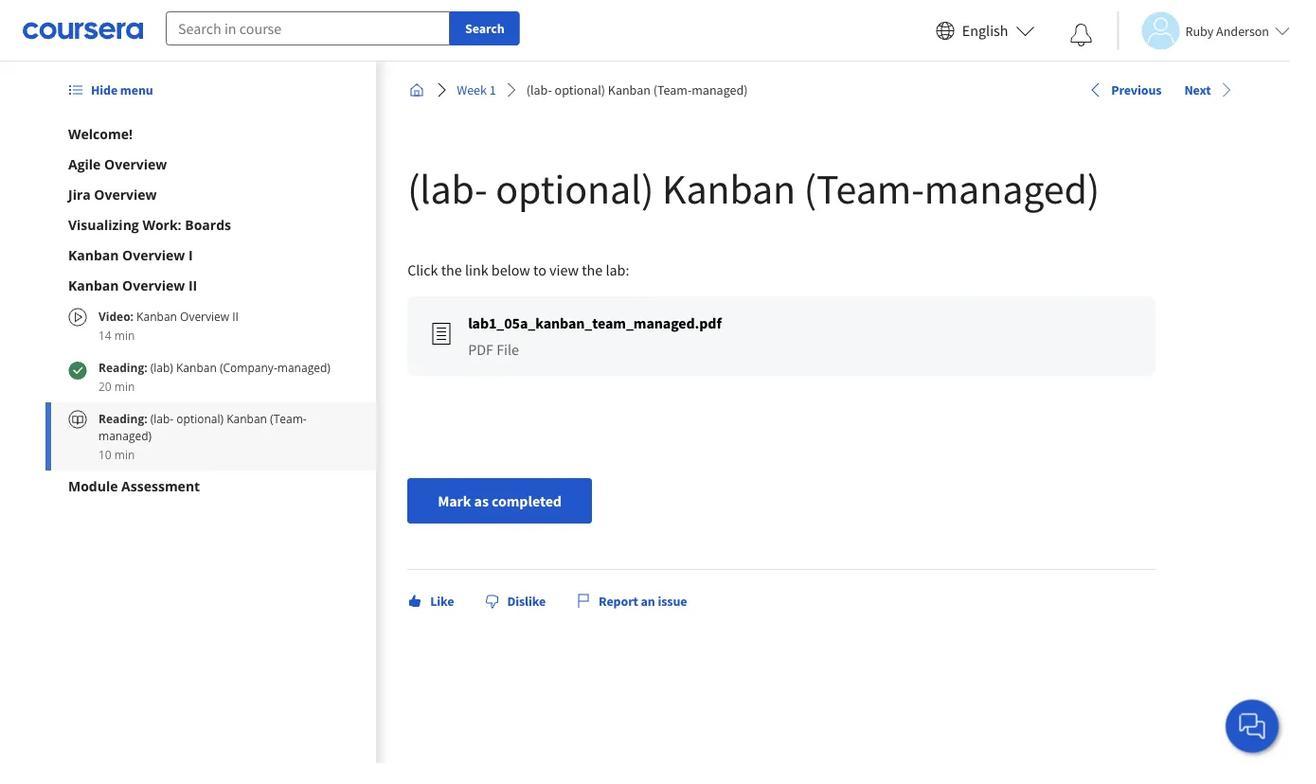 Task type: describe. For each thing, give the bounding box(es) containing it.
english button
[[928, 0, 1043, 62]]

managed) inside reading: (lab) kanban (company-managed) 20 min
[[277, 360, 330, 375]]

kanban overview ii
[[68, 276, 197, 294]]

visualizing work: boards button
[[68, 215, 354, 234]]

link
[[465, 261, 488, 279]]

hide menu button
[[61, 73, 161, 107]]

0 vertical spatial (lab- optional) kanban (team-managed)
[[526, 81, 747, 99]]

view pdf file image
[[430, 323, 453, 345]]

dislike button
[[476, 585, 553, 619]]

20
[[99, 378, 112, 394]]

reading: (lab) kanban (company-managed) 20 min
[[99, 360, 330, 394]]

week 1
[[456, 81, 496, 99]]

2 the from the left
[[581, 261, 602, 279]]

report an issue button
[[568, 585, 694, 619]]

completed image
[[68, 361, 87, 380]]

completed
[[491, 492, 561, 511]]

anderson
[[1217, 22, 1270, 39]]

mark as completed button
[[407, 478, 592, 524]]

like
[[430, 593, 454, 610]]

optional) inside (lab- optional) kanban (team- managed)
[[177, 411, 224, 426]]

show notifications image
[[1070, 24, 1093, 46]]

welcome!
[[68, 125, 133, 143]]

click
[[407, 261, 438, 279]]

1 vertical spatial (lab- optional) kanban (team-managed)
[[407, 162, 1099, 215]]

to
[[533, 261, 546, 279]]

coursera image
[[23, 15, 143, 46]]

ruby anderson button
[[1117, 12, 1290, 50]]

(team- inside (lab- optional) kanban (team- managed)
[[270, 411, 307, 426]]

mark as completed
[[437, 492, 561, 511]]

mark
[[437, 492, 471, 511]]

as
[[474, 492, 488, 511]]

menu
[[120, 81, 153, 99]]

previous
[[1111, 81, 1161, 98]]

work:
[[142, 216, 182, 234]]

1
[[489, 81, 496, 99]]

module assessment button
[[68, 477, 354, 495]]

an
[[641, 593, 655, 610]]

dislike
[[507, 593, 545, 610]]

min inside reading: (lab) kanban (company-managed) 20 min
[[114, 378, 135, 394]]

kanban overview i button
[[68, 245, 354, 264]]

lab1_05a_kanban_team_managed.pdf
[[468, 314, 721, 333]]

jira overview
[[68, 185, 157, 203]]

issue
[[657, 593, 687, 610]]

previous button
[[1084, 80, 1165, 99]]

pdf
[[468, 340, 493, 359]]

assessment
[[121, 477, 200, 495]]

overview for agile overview
[[104, 155, 167, 173]]

search button
[[450, 11, 520, 45]]

hide
[[91, 81, 118, 99]]

(lab)
[[150, 360, 173, 375]]

overview for jira overview
[[94, 185, 157, 203]]

home image
[[409, 82, 424, 98]]

english
[[962, 21, 1008, 40]]

report
[[598, 593, 638, 610]]

hide menu
[[91, 81, 153, 99]]

boards
[[185, 216, 231, 234]]

search
[[465, 20, 505, 37]]

reading: for reading: (lab) kanban (company-managed) 20 min
[[99, 360, 147, 375]]

like button
[[399, 585, 461, 619]]

2 horizontal spatial (lab-
[[526, 81, 552, 99]]

overview for kanban overview i
[[122, 246, 185, 264]]

14
[[99, 327, 112, 343]]

visualizing work: boards
[[68, 216, 231, 234]]

i
[[189, 246, 193, 264]]

ii inside dropdown button
[[189, 276, 197, 294]]

managed) inside (lab- optional) kanban (team- managed)
[[99, 428, 152, 443]]

chat with us image
[[1237, 712, 1268, 742]]



Task type: locate. For each thing, give the bounding box(es) containing it.
0 vertical spatial (team-
[[653, 81, 691, 99]]

week
[[456, 81, 486, 99]]

0 vertical spatial min
[[114, 327, 135, 343]]

1 the from the left
[[441, 261, 462, 279]]

reading: for reading:
[[99, 411, 150, 426]]

lab1_05a_kanban_team_managed.pdf pdf file
[[468, 314, 721, 359]]

view
[[549, 261, 578, 279]]

overview down kanban overview i
[[122, 276, 185, 294]]

1 reading: from the top
[[99, 360, 147, 375]]

optional) down reading: (lab) kanban (company-managed) 20 min
[[177, 411, 224, 426]]

kanban overview i
[[68, 246, 193, 264]]

ii inside 'video: kanban overview ii 14 min'
[[232, 308, 239, 324]]

(company-
[[220, 360, 277, 375]]

0 vertical spatial optional)
[[554, 81, 605, 99]]

reading:
[[99, 360, 147, 375], [99, 411, 150, 426]]

kanban inside 'video: kanban overview ii 14 min'
[[137, 308, 177, 324]]

1 horizontal spatial (team-
[[653, 81, 691, 99]]

0 horizontal spatial (team-
[[270, 411, 307, 426]]

1 min from the top
[[114, 327, 135, 343]]

overview down 'agile overview'
[[94, 185, 157, 203]]

(lab- right 1
[[526, 81, 552, 99]]

0 horizontal spatial ii
[[189, 276, 197, 294]]

kanban inside reading: (lab) kanban (company-managed) 20 min
[[176, 360, 217, 375]]

agile overview
[[68, 155, 167, 173]]

reading: inside reading: (lab) kanban (company-managed) 20 min
[[99, 360, 147, 375]]

kanban inside dropdown button
[[68, 276, 119, 294]]

(team-
[[653, 81, 691, 99], [804, 162, 924, 215], [270, 411, 307, 426]]

kanban overview ii button
[[68, 276, 354, 295]]

1 vertical spatial (lab-
[[407, 162, 487, 215]]

0 vertical spatial reading:
[[99, 360, 147, 375]]

min right '20'
[[114, 378, 135, 394]]

1 vertical spatial reading:
[[99, 411, 150, 426]]

2 vertical spatial (lab-
[[150, 411, 174, 426]]

(lab- optional) kanban (team-managed) link
[[518, 73, 755, 107]]

2 horizontal spatial (team-
[[804, 162, 924, 215]]

module
[[68, 477, 118, 495]]

lab:
[[605, 261, 629, 279]]

next button
[[1180, 80, 1237, 99]]

kanban inside dropdown button
[[68, 246, 119, 264]]

10 min
[[99, 447, 135, 462]]

1 horizontal spatial (lab-
[[407, 162, 487, 215]]

2 vertical spatial optional)
[[177, 411, 224, 426]]

(lab- up click
[[407, 162, 487, 215]]

1 vertical spatial optional)
[[495, 162, 654, 215]]

ruby
[[1186, 22, 1214, 39]]

module assessment
[[68, 477, 200, 495]]

managed)
[[691, 81, 747, 99], [924, 162, 1099, 215], [277, 360, 330, 375], [99, 428, 152, 443]]

optional)
[[554, 81, 605, 99], [495, 162, 654, 215], [177, 411, 224, 426]]

ii down kanban overview ii dropdown button
[[232, 308, 239, 324]]

the left "link"
[[441, 261, 462, 279]]

overview up jira overview
[[104, 155, 167, 173]]

agile overview button
[[68, 154, 354, 173]]

the left lab:
[[581, 261, 602, 279]]

overview down kanban overview ii dropdown button
[[180, 308, 229, 324]]

(lab- inside (lab- optional) kanban (team- managed)
[[150, 411, 174, 426]]

(lab- optional) kanban (team-managed)
[[526, 81, 747, 99], [407, 162, 1099, 215]]

kanban inside (lab- optional) kanban (team- managed)
[[227, 411, 267, 426]]

the
[[441, 261, 462, 279], [581, 261, 602, 279]]

optional) up view
[[495, 162, 654, 215]]

ii
[[189, 276, 197, 294], [232, 308, 239, 324]]

1 horizontal spatial the
[[581, 261, 602, 279]]

1 vertical spatial (team-
[[804, 162, 924, 215]]

min right 10
[[114, 447, 135, 462]]

(lab- down (lab)
[[150, 411, 174, 426]]

next
[[1184, 81, 1211, 98]]

week 1 link
[[449, 73, 503, 107]]

1 horizontal spatial ii
[[232, 308, 239, 324]]

report an issue
[[598, 593, 687, 610]]

min
[[114, 327, 135, 343], [114, 378, 135, 394], [114, 447, 135, 462]]

2 vertical spatial min
[[114, 447, 135, 462]]

below
[[491, 261, 530, 279]]

reading: up '20'
[[99, 360, 147, 375]]

video: kanban overview ii 14 min
[[99, 308, 239, 343]]

0 vertical spatial ii
[[189, 276, 197, 294]]

0 horizontal spatial the
[[441, 261, 462, 279]]

overview
[[104, 155, 167, 173], [94, 185, 157, 203], [122, 246, 185, 264], [122, 276, 185, 294], [180, 308, 229, 324]]

3 min from the top
[[114, 447, 135, 462]]

jira overview button
[[68, 185, 354, 204]]

overview for kanban overview ii
[[122, 276, 185, 294]]

0 vertical spatial (lab-
[[526, 81, 552, 99]]

Search in course text field
[[166, 11, 450, 45]]

0 horizontal spatial (lab-
[[150, 411, 174, 426]]

visualizing
[[68, 216, 139, 234]]

optional) right 1
[[554, 81, 605, 99]]

welcome! button
[[68, 124, 354, 143]]

overview inside dropdown button
[[122, 246, 185, 264]]

10
[[99, 447, 112, 462]]

jira
[[68, 185, 91, 203]]

ii down i
[[189, 276, 197, 294]]

min inside 'video: kanban overview ii 14 min'
[[114, 327, 135, 343]]

video:
[[99, 308, 134, 324]]

min right the "14"
[[114, 327, 135, 343]]

reading: up '10 min'
[[99, 411, 150, 426]]

overview down visualizing work: boards
[[122, 246, 185, 264]]

(lab- optional) kanban (team- managed)
[[99, 411, 307, 443]]

agile
[[68, 155, 101, 173]]

(lab-
[[526, 81, 552, 99], [407, 162, 487, 215], [150, 411, 174, 426]]

ruby anderson
[[1186, 22, 1270, 39]]

2 min from the top
[[114, 378, 135, 394]]

2 reading: from the top
[[99, 411, 150, 426]]

file
[[496, 340, 519, 359]]

overview inside 'video: kanban overview ii 14 min'
[[180, 308, 229, 324]]

1 vertical spatial ii
[[232, 308, 239, 324]]

2 vertical spatial (team-
[[270, 411, 307, 426]]

kanban
[[608, 81, 650, 99], [662, 162, 795, 215], [68, 246, 119, 264], [68, 276, 119, 294], [137, 308, 177, 324], [176, 360, 217, 375], [227, 411, 267, 426]]

click the link below to view the lab:
[[407, 261, 629, 279]]

1 vertical spatial min
[[114, 378, 135, 394]]



Task type: vqa. For each thing, say whether or not it's contained in the screenshot.
Collection element on the top of page
no



